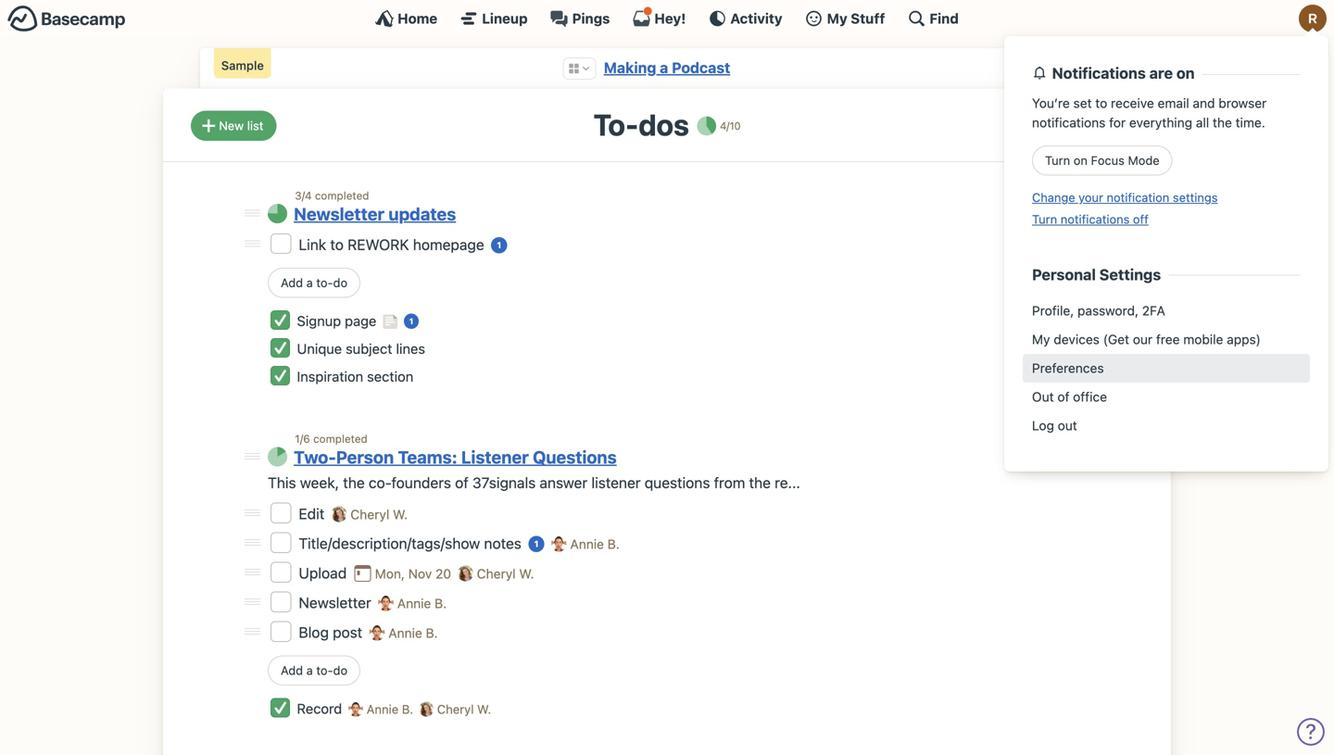 Task type: vqa. For each thing, say whether or not it's contained in the screenshot.
Take
no



Task type: describe. For each thing, give the bounding box(es) containing it.
free
[[1156, 332, 1180, 347]]

activity
[[730, 10, 783, 26]]

add a to-do for second "add a to-do" button from the bottom
[[281, 275, 348, 289]]

stuff
[[851, 10, 885, 26]]

1 add a to-do button from the top
[[268, 268, 361, 298]]

my for my devices (get our free mobile apps)
[[1032, 332, 1050, 347]]

homepage
[[413, 236, 484, 253]]

annie b. for annie b. link for newsletter
[[397, 596, 447, 611]]

a for making a podcast 'link'
[[660, 59, 668, 76]]

mon, nov 20 link
[[354, 566, 451, 581]]

notes
[[484, 534, 522, 552]]

new
[[219, 119, 244, 132]]

page
[[345, 313, 377, 329]]

list
[[247, 119, 264, 132]]

title/description/tags/show notes 1
[[299, 534, 539, 552]]

browser
[[1219, 95, 1267, 111]]

0 vertical spatial cheryl w.
[[351, 507, 408, 522]]

annie b. link for newsletter
[[397, 596, 447, 611]]

turn notifications off link
[[1032, 212, 1149, 226]]

office
[[1073, 389, 1107, 405]]

from
[[714, 474, 745, 492]]

2 add a to-do button from the top
[[268, 655, 361, 686]]

0 horizontal spatial of
[[455, 474, 469, 492]]

two-person teams: listener questions link
[[294, 447, 617, 468]]

do for second "add a to-do" button from the top of the page
[[333, 663, 348, 677]]

listener
[[591, 474, 641, 492]]

profile, password, 2fa link
[[1023, 297, 1310, 325]]

record link
[[297, 701, 346, 717]]

week,
[[300, 474, 339, 492]]

1 link for title/description/tags/show notes
[[528, 536, 545, 552]]

0 vertical spatial w.
[[393, 507, 408, 522]]

to- for second "add a to-do" button from the bottom
[[316, 275, 333, 289]]

completed for newsletter
[[315, 189, 369, 202]]

the for email
[[1213, 115, 1232, 130]]

preferences
[[1032, 361, 1104, 376]]

two-person teams: listener questions
[[294, 447, 617, 468]]

mon,
[[375, 566, 405, 581]]

turn on focus mode
[[1045, 153, 1160, 167]]

main element
[[0, 0, 1334, 472]]

4/10
[[720, 120, 741, 132]]

0 vertical spatial cheryl w. link
[[351, 507, 408, 522]]

for
[[1109, 115, 1126, 130]]

blog
[[299, 623, 329, 641]]

change your notification settings link
[[1032, 190, 1218, 204]]

b. for top annie bryan icon
[[608, 536, 620, 552]]

answer
[[540, 474, 588, 492]]

annie for annie bryan image
[[388, 625, 422, 641]]

lineup link
[[460, 9, 528, 28]]

b. for annie bryan icon associated with newsletter
[[435, 596, 447, 611]]

inspiration section link
[[297, 368, 413, 385]]

listener
[[461, 447, 529, 468]]

all
[[1196, 115, 1209, 130]]

2 horizontal spatial cheryl
[[477, 566, 516, 581]]

completed for two-
[[313, 432, 368, 445]]

annie b. for annie b. link to the top
[[570, 536, 620, 552]]

profile, password, 2fa
[[1032, 303, 1165, 318]]

1 vertical spatial 1
[[409, 317, 414, 326]]

3/4
[[295, 189, 312, 202]]

new list
[[219, 119, 264, 132]]

re...
[[775, 474, 800, 492]]

record
[[297, 701, 346, 717]]

title/description/tags/show notes link
[[299, 534, 525, 552]]

1 vertical spatial cheryl w.
[[477, 566, 534, 581]]

my devices (get our free mobile apps)
[[1032, 332, 1261, 347]]

link
[[299, 236, 326, 253]]

you're
[[1032, 95, 1070, 111]]

signup page
[[297, 313, 380, 329]]

newsletter for newsletter link
[[299, 594, 375, 611]]

a for second "add a to-do" button from the bottom
[[306, 275, 313, 289]]

podcast
[[672, 59, 730, 76]]

profile,
[[1032, 303, 1074, 318]]

nov
[[408, 566, 432, 581]]

0 vertical spatial cheryl walters image
[[331, 506, 347, 522]]

upload
[[299, 564, 351, 582]]

lineup
[[482, 10, 528, 26]]

view as…
[[1024, 119, 1077, 132]]

settings
[[1100, 265, 1161, 284]]

unique subject lines link
[[297, 341, 425, 357]]

out of office link
[[1023, 383, 1310, 412]]

3/4 completed
[[295, 189, 369, 202]]

to-
[[593, 107, 639, 142]]

and
[[1193, 95, 1215, 111]]

out
[[1058, 418, 1077, 433]]

rework
[[348, 236, 409, 253]]

change
[[1032, 190, 1075, 204]]

you're set to receive     email and browser notifications for     everything     all the time.
[[1032, 95, 1267, 130]]

annie for top annie bryan icon
[[570, 536, 604, 552]]

two-
[[294, 447, 336, 468]]

off
[[1133, 212, 1149, 226]]

my for my stuff
[[827, 10, 847, 26]]

are
[[1150, 64, 1173, 82]]

activity link
[[708, 9, 783, 28]]

home link
[[375, 9, 438, 28]]

blog post
[[299, 623, 366, 641]]

switch accounts image
[[7, 5, 126, 33]]

inspiration section
[[297, 368, 413, 385]]

section
[[367, 368, 413, 385]]

0 vertical spatial annie bryan image
[[551, 536, 567, 552]]

1 horizontal spatial cheryl w. link
[[477, 566, 534, 581]]

log out
[[1032, 418, 1077, 433]]

1 link for signup page
[[404, 314, 419, 329]]

view as… button
[[1011, 111, 1102, 141]]

cheryl walters image for record
[[419, 702, 434, 717]]

log out link
[[1023, 412, 1310, 440]]

1/6
[[295, 432, 310, 445]]

0 horizontal spatial the
[[343, 474, 365, 492]]

annie b. link for blog post
[[388, 625, 438, 641]]

hey! button
[[632, 6, 686, 28]]

as…
[[1054, 119, 1077, 132]]

home
[[398, 10, 438, 26]]

my stuff
[[827, 10, 885, 26]]

questions
[[533, 447, 617, 468]]

notifications inside 'you're set to receive     email and browser notifications for     everything     all the time.'
[[1032, 115, 1106, 130]]

turn on focus mode button
[[1032, 145, 1173, 176]]

sample
[[221, 58, 264, 72]]

teams:
[[398, 447, 457, 468]]

subject
[[346, 341, 392, 357]]

preferences link
[[1023, 354, 1310, 383]]



Task type: locate. For each thing, give the bounding box(es) containing it.
2 vertical spatial cheryl walters image
[[419, 702, 434, 717]]

1 link right notes
[[528, 536, 545, 552]]

1 vertical spatial cheryl w. link
[[477, 566, 534, 581]]

completed
[[315, 189, 369, 202], [313, 432, 368, 445]]

1 horizontal spatial cheryl
[[437, 702, 474, 717]]

to right set
[[1096, 95, 1108, 111]]

annie bryan image right record
[[349, 702, 363, 717]]

1 horizontal spatial 1 link
[[491, 237, 507, 253]]

2 horizontal spatial cheryl walters image
[[458, 566, 473, 581]]

this
[[268, 474, 296, 492]]

2 vertical spatial 1 link
[[528, 536, 545, 552]]

everything
[[1129, 115, 1193, 130]]

2 vertical spatial annie bryan image
[[349, 702, 363, 717]]

link to rework homepage link
[[299, 236, 488, 253]]

0 vertical spatial completed
[[315, 189, 369, 202]]

annie bryan image for newsletter
[[378, 595, 394, 611]]

turn down change
[[1032, 212, 1057, 226]]

of right 'out'
[[1058, 389, 1070, 405]]

0 horizontal spatial w.
[[393, 507, 408, 522]]

1 vertical spatial completed
[[313, 432, 368, 445]]

annie bryan image right notes
[[551, 536, 567, 552]]

annie b. link down nov on the bottom
[[397, 596, 447, 611]]

1 vertical spatial cheryl walters image
[[458, 566, 473, 581]]

1 vertical spatial on
[[1074, 153, 1088, 167]]

0 vertical spatial of
[[1058, 389, 1070, 405]]

to
[[1096, 95, 1108, 111], [330, 236, 344, 253]]

person
[[336, 447, 394, 468]]

0 vertical spatial notifications
[[1032, 115, 1106, 130]]

do up signup page link
[[333, 275, 348, 289]]

2 vertical spatial w.
[[477, 702, 491, 717]]

annie bryan image
[[369, 625, 385, 641]]

annie b. right the 'record' link
[[363, 702, 417, 717]]

annie b. for annie b. link for blog post
[[388, 625, 438, 641]]

sample element
[[214, 48, 271, 78]]

add
[[281, 275, 303, 289], [281, 663, 303, 677]]

1/6 completed link
[[295, 432, 368, 445]]

2 to- from the top
[[316, 663, 333, 677]]

log
[[1032, 418, 1054, 433]]

1 horizontal spatial cheryl walters image
[[419, 702, 434, 717]]

receive
[[1111, 95, 1154, 111]]

1 vertical spatial annie b. link
[[397, 596, 447, 611]]

completed up the "newsletter updates"
[[315, 189, 369, 202]]

1 vertical spatial cheryl
[[477, 566, 516, 581]]

lines
[[396, 341, 425, 357]]

email
[[1158, 95, 1189, 111]]

turn down view as… button on the top right of the page
[[1045, 153, 1070, 167]]

notifications down your on the right top of page
[[1061, 212, 1130, 226]]

to- up "signup"
[[316, 275, 333, 289]]

cheryl w. link down notes
[[477, 566, 534, 581]]

ruby image
[[1299, 5, 1327, 32]]

annie down answer
[[570, 536, 604, 552]]

updates
[[389, 204, 456, 224]]

0 vertical spatial to-
[[316, 275, 333, 289]]

mon, nov 20
[[375, 566, 451, 581]]

1 vertical spatial my
[[1032, 332, 1050, 347]]

the inside 'you're set to receive     email and browser notifications for     everything     all the time.'
[[1213, 115, 1232, 130]]

this week, the co-founders of 37signals answer listener questions from the re... link
[[268, 474, 800, 492]]

cheryl walters image for upload
[[458, 566, 473, 581]]

completed up person
[[313, 432, 368, 445]]

founders
[[392, 474, 451, 492]]

add for second "add a to-do" button from the bottom
[[281, 275, 303, 289]]

annie down mon, nov 20
[[397, 596, 431, 611]]

1 vertical spatial of
[[455, 474, 469, 492]]

1 inside link to rework homepage 1
[[497, 240, 501, 250]]

the right all
[[1213, 115, 1232, 130]]

annie b. link right annie bryan image
[[388, 625, 438, 641]]

turn
[[1045, 153, 1070, 167], [1032, 212, 1057, 226]]

to- for second "add a to-do" button from the top of the page
[[316, 663, 333, 677]]

1 do from the top
[[333, 275, 348, 289]]

0 horizontal spatial cheryl w. link
[[351, 507, 408, 522]]

1 vertical spatial 1 link
[[404, 314, 419, 329]]

out
[[1032, 389, 1054, 405]]

signup
[[297, 313, 341, 329]]

1 horizontal spatial 1
[[497, 240, 501, 250]]

to- up record
[[316, 663, 333, 677]]

your
[[1079, 190, 1103, 204]]

notifications inside change your notification settings turn notifications off
[[1061, 212, 1130, 226]]

2 vertical spatial annie b. link
[[388, 625, 438, 641]]

newsletter updates
[[294, 204, 456, 224]]

annie b.
[[570, 536, 620, 552], [397, 596, 447, 611], [388, 625, 438, 641], [363, 702, 417, 717]]

0 vertical spatial add a to-do button
[[268, 268, 361, 298]]

to right link
[[330, 236, 344, 253]]

2 add from the top
[[281, 663, 303, 677]]

notifications
[[1032, 115, 1106, 130], [1061, 212, 1130, 226]]

annie bryan image for record
[[349, 702, 363, 717]]

annie right the 'record' link
[[367, 702, 399, 717]]

1 vertical spatial turn
[[1032, 212, 1057, 226]]

view
[[1024, 119, 1051, 132]]

b. down 20 at the bottom of the page
[[435, 596, 447, 611]]

upload link
[[299, 564, 351, 582]]

do down post
[[333, 663, 348, 677]]

2 horizontal spatial the
[[1213, 115, 1232, 130]]

making a podcast
[[604, 59, 730, 76]]

0 vertical spatial 1 link
[[491, 237, 507, 253]]

do for second "add a to-do" button from the bottom
[[333, 275, 348, 289]]

making
[[604, 59, 656, 76]]

add for second "add a to-do" button from the top of the page
[[281, 663, 303, 677]]

0 vertical spatial 1
[[497, 240, 501, 250]]

b. right record
[[402, 702, 413, 717]]

breadcrumb element
[[200, 48, 1134, 88]]

1 vertical spatial add a to-do
[[281, 663, 348, 677]]

my inside my stuff dropdown button
[[827, 10, 847, 26]]

2 horizontal spatial w.
[[519, 566, 534, 581]]

2 horizontal spatial annie bryan image
[[551, 536, 567, 552]]

0 vertical spatial on
[[1177, 64, 1195, 82]]

0 horizontal spatial annie bryan image
[[349, 702, 363, 717]]

0 horizontal spatial cheryl
[[351, 507, 389, 522]]

1 vertical spatial to-
[[316, 663, 333, 677]]

0 vertical spatial cheryl
[[351, 507, 389, 522]]

0 vertical spatial a
[[660, 59, 668, 76]]

2 vertical spatial a
[[306, 663, 313, 677]]

1 right "homepage"
[[497, 240, 501, 250]]

a right making
[[660, 59, 668, 76]]

mobile
[[1183, 332, 1223, 347]]

annie b. right annie bryan image
[[388, 625, 438, 641]]

mode
[[1128, 153, 1160, 167]]

find button
[[907, 9, 959, 28]]

questions
[[645, 474, 710, 492]]

1 horizontal spatial of
[[1058, 389, 1070, 405]]

1 to- from the top
[[316, 275, 333, 289]]

0 horizontal spatial 1
[[409, 317, 414, 326]]

1 vertical spatial to
[[330, 236, 344, 253]]

add a to-do
[[281, 275, 348, 289], [281, 663, 348, 677]]

1 vertical spatial w.
[[519, 566, 534, 581]]

of down two-person teams: listener questions
[[455, 474, 469, 492]]

1 vertical spatial add
[[281, 663, 303, 677]]

personal settings
[[1032, 265, 1161, 284]]

2 horizontal spatial 1 link
[[528, 536, 545, 552]]

2 horizontal spatial 1
[[534, 539, 539, 549]]

20
[[436, 566, 451, 581]]

on left focus
[[1074, 153, 1088, 167]]

notifications down set
[[1032, 115, 1106, 130]]

out of office
[[1032, 389, 1107, 405]]

of inside main element
[[1058, 389, 1070, 405]]

annie bryan image
[[551, 536, 567, 552], [378, 595, 394, 611], [349, 702, 363, 717]]

0 horizontal spatial cheryl walters image
[[331, 506, 347, 522]]

1 vertical spatial do
[[333, 663, 348, 677]]

0 horizontal spatial 1 link
[[404, 314, 419, 329]]

my
[[827, 10, 847, 26], [1032, 332, 1050, 347]]

to-dos
[[593, 107, 689, 142]]

the left "co-"
[[343, 474, 365, 492]]

0 vertical spatial do
[[333, 275, 348, 289]]

1 horizontal spatial annie bryan image
[[378, 595, 394, 611]]

the left re...
[[749, 474, 771, 492]]

apps)
[[1227, 332, 1261, 347]]

1 horizontal spatial my
[[1032, 332, 1050, 347]]

to-
[[316, 275, 333, 289], [316, 663, 333, 677]]

my down profile,
[[1032, 332, 1050, 347]]

focus
[[1091, 153, 1125, 167]]

1 vertical spatial newsletter
[[299, 594, 375, 611]]

1 horizontal spatial on
[[1177, 64, 1195, 82]]

cheryl w.
[[351, 507, 408, 522], [477, 566, 534, 581], [434, 702, 491, 717]]

0 vertical spatial newsletter
[[294, 204, 385, 224]]

37signals
[[472, 474, 536, 492]]

on right are
[[1177, 64, 1195, 82]]

1 up lines
[[409, 317, 414, 326]]

co-
[[369, 474, 392, 492]]

0 vertical spatial add
[[281, 275, 303, 289]]

0 vertical spatial turn
[[1045, 153, 1070, 167]]

newsletter for newsletter updates
[[294, 204, 385, 224]]

0 vertical spatial my
[[827, 10, 847, 26]]

dos
[[639, 107, 689, 142]]

blog post link
[[299, 623, 366, 641]]

1/6 completed
[[295, 432, 368, 445]]

time.
[[1236, 115, 1265, 130]]

on inside button
[[1074, 153, 1088, 167]]

0 vertical spatial annie b. link
[[570, 536, 620, 552]]

1 vertical spatial annie bryan image
[[378, 595, 394, 611]]

a for second "add a to-do" button from the top of the page
[[306, 663, 313, 677]]

my stuff button
[[805, 9, 885, 28]]

0 horizontal spatial on
[[1074, 153, 1088, 167]]

1 horizontal spatial w.
[[477, 702, 491, 717]]

1 inside title/description/tags/show notes 1
[[534, 539, 539, 549]]

annie right annie bryan image
[[388, 625, 422, 641]]

cheryl
[[351, 507, 389, 522], [477, 566, 516, 581], [437, 702, 474, 717]]

2 vertical spatial 1
[[534, 539, 539, 549]]

a down blog
[[306, 663, 313, 677]]

2 add a to-do from the top
[[281, 663, 348, 677]]

b. for annie bryan image
[[426, 625, 438, 641]]

add a to-do for second "add a to-do" button from the top of the page
[[281, 663, 348, 677]]

title/description/tags/show
[[299, 534, 480, 552]]

post
[[333, 623, 362, 641]]

1 horizontal spatial the
[[749, 474, 771, 492]]

1 link
[[491, 237, 507, 253], [404, 314, 419, 329], [528, 536, 545, 552]]

add down blog
[[281, 663, 303, 677]]

unique
[[297, 341, 342, 357]]

0 horizontal spatial to
[[330, 236, 344, 253]]

annie b. down listener
[[570, 536, 620, 552]]

new list link
[[191, 111, 276, 141]]

pings
[[572, 10, 610, 26]]

1 vertical spatial notifications
[[1061, 212, 1130, 226]]

0 vertical spatial add a to-do
[[281, 275, 348, 289]]

add down link
[[281, 275, 303, 289]]

do
[[333, 275, 348, 289], [333, 663, 348, 677]]

annie bryan image down mon,
[[378, 595, 394, 611]]

personal
[[1032, 265, 1096, 284]]

b. right annie bryan image
[[426, 625, 438, 641]]

add a to-do down blog
[[281, 663, 348, 677]]

turn inside turn on focus mode button
[[1045, 153, 1070, 167]]

on
[[1177, 64, 1195, 82], [1074, 153, 1088, 167]]

0 horizontal spatial my
[[827, 10, 847, 26]]

inspiration
[[297, 368, 363, 385]]

3/4 completed link
[[295, 189, 369, 202]]

1 horizontal spatial to
[[1096, 95, 1108, 111]]

1 add from the top
[[281, 275, 303, 289]]

add a to-do down link
[[281, 275, 348, 289]]

1 vertical spatial add a to-do button
[[268, 655, 361, 686]]

newsletter up blog post link
[[299, 594, 375, 611]]

add a to-do button down blog
[[268, 655, 361, 686]]

my left stuff
[[827, 10, 847, 26]]

2 do from the top
[[333, 663, 348, 677]]

the for founders
[[749, 474, 771, 492]]

newsletter down 3/4 completed "link"
[[294, 204, 385, 224]]

a down link
[[306, 275, 313, 289]]

cheryl w. link up "title/description/tags/show"
[[351, 507, 408, 522]]

1 right notes
[[534, 539, 539, 549]]

2 vertical spatial cheryl w.
[[434, 702, 491, 717]]

making a podcast link
[[604, 59, 730, 76]]

2 vertical spatial cheryl
[[437, 702, 474, 717]]

turn inside change your notification settings turn notifications off
[[1032, 212, 1057, 226]]

b. down listener
[[608, 536, 620, 552]]

1 vertical spatial a
[[306, 275, 313, 289]]

1 link up lines
[[404, 314, 419, 329]]

pings button
[[550, 9, 610, 28]]

0 vertical spatial to
[[1096, 95, 1108, 111]]

annie for annie bryan icon associated with newsletter
[[397, 596, 431, 611]]

cheryl walters image
[[331, 506, 347, 522], [458, 566, 473, 581], [419, 702, 434, 717]]

to inside 'you're set to receive     email and browser notifications for     everything     all the time.'
[[1096, 95, 1108, 111]]

1 add a to-do from the top
[[281, 275, 348, 289]]

1 link for link to rework homepage
[[491, 237, 507, 253]]

our
[[1133, 332, 1153, 347]]

annie b. down nov on the bottom
[[397, 596, 447, 611]]

1 link right "homepage"
[[491, 237, 507, 253]]

(get
[[1103, 332, 1129, 347]]

add a to-do button down link
[[268, 268, 361, 298]]

annie b. link down listener
[[570, 536, 620, 552]]



